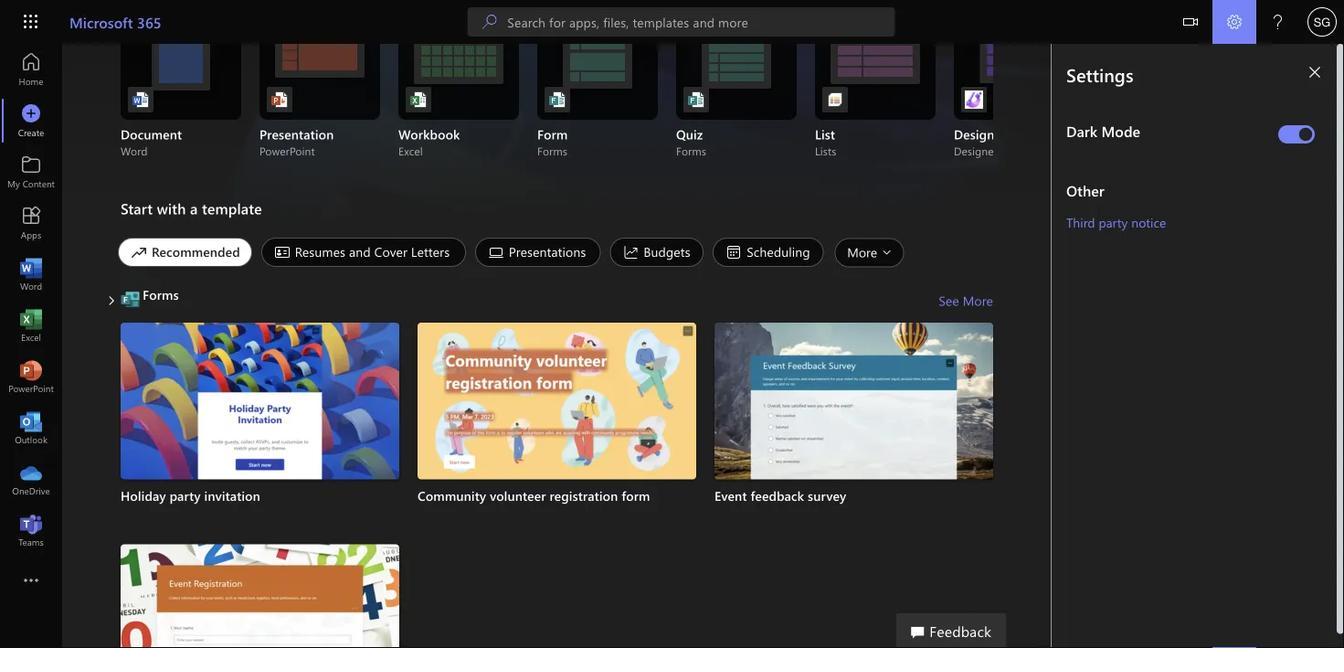 Task type: vqa. For each thing, say whether or not it's contained in the screenshot.
files in the the 'Share a file Watch how to share files and manage share settings.'
no



Task type: locate. For each thing, give the bounding box(es) containing it.
2 horizontal spatial forms
[[677, 144, 707, 158]]

feedback
[[751, 487, 805, 504]]

recommended tab
[[113, 238, 257, 267]]

a
[[190, 198, 198, 218]]

designer design image
[[966, 91, 984, 109]]


[[106, 295, 117, 306]]

more right scheduling
[[848, 244, 878, 261]]

more
[[848, 244, 878, 261], [963, 292, 994, 309]]

recommended element
[[118, 238, 252, 267]]

more right see
[[963, 292, 994, 309]]

teams image
[[22, 521, 40, 539]]

workbook excel
[[399, 126, 460, 158]]

budgets
[[644, 243, 691, 260]]

 button
[[1169, 0, 1213, 47]]

1 horizontal spatial forms
[[538, 144, 568, 158]]

apps image
[[22, 214, 40, 232]]

forms for quiz
[[677, 144, 707, 158]]

settings region
[[998, 44, 1345, 648], [1052, 44, 1345, 648]]

resumes and cover letters
[[295, 243, 450, 260]]

party inside settings region
[[1099, 213, 1129, 230]]

third party notice
[[1067, 213, 1167, 230]]

letters
[[411, 243, 450, 260]]

1 horizontal spatial more
[[963, 292, 994, 309]]

form
[[538, 126, 568, 143]]

None search field
[[468, 7, 895, 37]]

holiday party invitation list item
[[121, 323, 400, 537]]

1 horizontal spatial party
[[1099, 213, 1129, 230]]

third party notice link
[[1067, 213, 1167, 230]]

word document image
[[132, 91, 150, 109]]

designer
[[955, 144, 998, 158]]

0 horizontal spatial party
[[170, 487, 201, 504]]

other
[[1067, 180, 1105, 200]]

scheduling element
[[713, 238, 824, 267]]

cover
[[375, 243, 408, 260]]

list lists
[[816, 126, 837, 158]]

microsoft 365
[[69, 12, 162, 32]]

party right holiday
[[170, 487, 201, 504]]

holiday
[[121, 487, 166, 504]]

quiz forms
[[677, 126, 707, 158]]

navigation
[[0, 44, 62, 556]]

resumes and cover letters element
[[261, 238, 466, 267]]

forms
[[538, 144, 568, 158], [677, 144, 707, 158], [143, 286, 179, 303]]

forms down form
[[538, 144, 568, 158]]

excel image
[[22, 316, 40, 335]]

design
[[955, 126, 995, 143]]

budgets tab
[[606, 238, 709, 267]]

party
[[1099, 213, 1129, 230], [170, 487, 201, 504]]

third
[[1067, 213, 1096, 230]]

forms down recommended tab
[[143, 286, 179, 303]]

party right third at the right top of page
[[1099, 213, 1129, 230]]

event feedback survey list item
[[715, 323, 994, 537]]

word image
[[22, 265, 40, 283]]

microsoft 365 banner
[[0, 0, 1345, 47]]

registration
[[550, 487, 618, 504]]

designer design image
[[966, 91, 984, 109]]

new quiz image
[[688, 91, 706, 109]]

budgets element
[[610, 238, 704, 267]]

tab list containing recommended
[[113, 237, 994, 272]]

more inside dropdown button
[[848, 244, 878, 261]]

party for holiday
[[170, 487, 201, 504]]

lists
[[816, 144, 837, 158]]

forms inside form forms
[[538, 144, 568, 158]]

see more
[[939, 292, 994, 309]]

event feedback survey link element
[[715, 487, 994, 505]]

0 vertical spatial party
[[1099, 213, 1129, 230]]

recommended
[[152, 243, 240, 260]]

form
[[622, 487, 651, 504]]

community volunteer registration form link element
[[418, 487, 697, 505]]

event
[[715, 487, 747, 504]]

more button
[[831, 238, 909, 267]]


[[1184, 15, 1199, 29]]

workbook
[[399, 126, 460, 143]]

0 horizontal spatial more
[[848, 244, 878, 261]]

excel workbook image
[[410, 91, 428, 109]]

and
[[349, 243, 371, 260]]

0 vertical spatial more
[[848, 244, 878, 261]]

form forms
[[538, 126, 568, 158]]

community
[[418, 487, 487, 504]]

excel
[[399, 144, 423, 158]]

other element
[[1067, 180, 1323, 200]]

holiday party invitation link element
[[121, 487, 400, 505]]

forms down quiz at the top right of page
[[677, 144, 707, 158]]

1 vertical spatial party
[[170, 487, 201, 504]]

tab list
[[113, 237, 994, 272]]

create image
[[22, 112, 40, 130]]

word
[[121, 144, 148, 158]]

mode
[[1102, 121, 1141, 140]]

home image
[[22, 60, 40, 79]]

party inside list item
[[170, 487, 201, 504]]

see
[[939, 292, 960, 309]]

event feedback survey
[[715, 487, 847, 504]]

list
[[121, 323, 994, 648]]

Search box. Suggestions appear as you type. search field
[[508, 7, 895, 37]]



Task type: describe. For each thing, give the bounding box(es) containing it.
dark mode
[[1067, 121, 1141, 140]]

presentations tab
[[471, 238, 606, 267]]

community volunteer registration form
[[418, 487, 651, 504]]

quiz
[[677, 126, 703, 143]]

presentations element
[[475, 238, 601, 267]]

none search field inside the microsoft 365 'banner'
[[468, 7, 895, 37]]

document
[[121, 126, 182, 143]]

party for third
[[1099, 213, 1129, 230]]

scheduling tab
[[709, 238, 829, 267]]

365
[[137, 12, 162, 32]]

outlook image
[[22, 419, 40, 437]]

1 settings region from the left
[[998, 44, 1345, 648]]

start with a template
[[121, 198, 262, 218]]

powerpoint
[[260, 144, 315, 158]]

design designer
[[955, 126, 998, 158]]

dark mode element
[[1067, 121, 1272, 141]]

feedback
[[930, 621, 992, 640]]

powerpoint presentation image
[[271, 91, 289, 109]]

settings
[[1067, 62, 1134, 86]]

1 vertical spatial more
[[963, 292, 994, 309]]

microsoft
[[69, 12, 133, 32]]

view more apps image
[[22, 572, 40, 591]]

with
[[157, 198, 186, 218]]

powerpoint image
[[22, 368, 40, 386]]

2 settings region from the left
[[1052, 44, 1345, 648]]

0 horizontal spatial forms
[[143, 286, 179, 303]]

event feedback survey image
[[715, 323, 994, 482]]

survey
[[808, 487, 847, 504]]

list containing holiday party invitation
[[121, 323, 994, 648]]

feedback button
[[897, 614, 1007, 648]]

my content image
[[22, 163, 40, 181]]

dark
[[1067, 121, 1098, 140]]

presentation
[[260, 126, 334, 143]]

holiday party invitation
[[121, 487, 261, 504]]

presentation powerpoint
[[260, 126, 334, 158]]

notice
[[1132, 213, 1167, 230]]

sg button
[[1301, 0, 1345, 44]]

forms survey image
[[549, 91, 567, 109]]

template
[[202, 198, 262, 218]]

see more link
[[939, 286, 994, 315]]

scheduling
[[747, 243, 811, 260]]

holiday party invitation image
[[121, 323, 400, 482]]

list
[[816, 126, 836, 143]]

lists list image
[[827, 91, 845, 109]]

community volunteer registration form image
[[418, 323, 697, 482]]

start
[[121, 198, 153, 218]]

presentations
[[509, 243, 587, 260]]

resumes and cover letters tab
[[257, 238, 471, 267]]

event registration image
[[121, 545, 400, 648]]

community volunteer registration form list item
[[418, 323, 697, 537]]

volunteer
[[490, 487, 546, 504]]

sg
[[1315, 15, 1331, 29]]

document word
[[121, 126, 182, 158]]

resumes
[[295, 243, 346, 260]]

invitation
[[204, 487, 261, 504]]

forms for form
[[538, 144, 568, 158]]

onedrive image
[[22, 470, 40, 488]]



